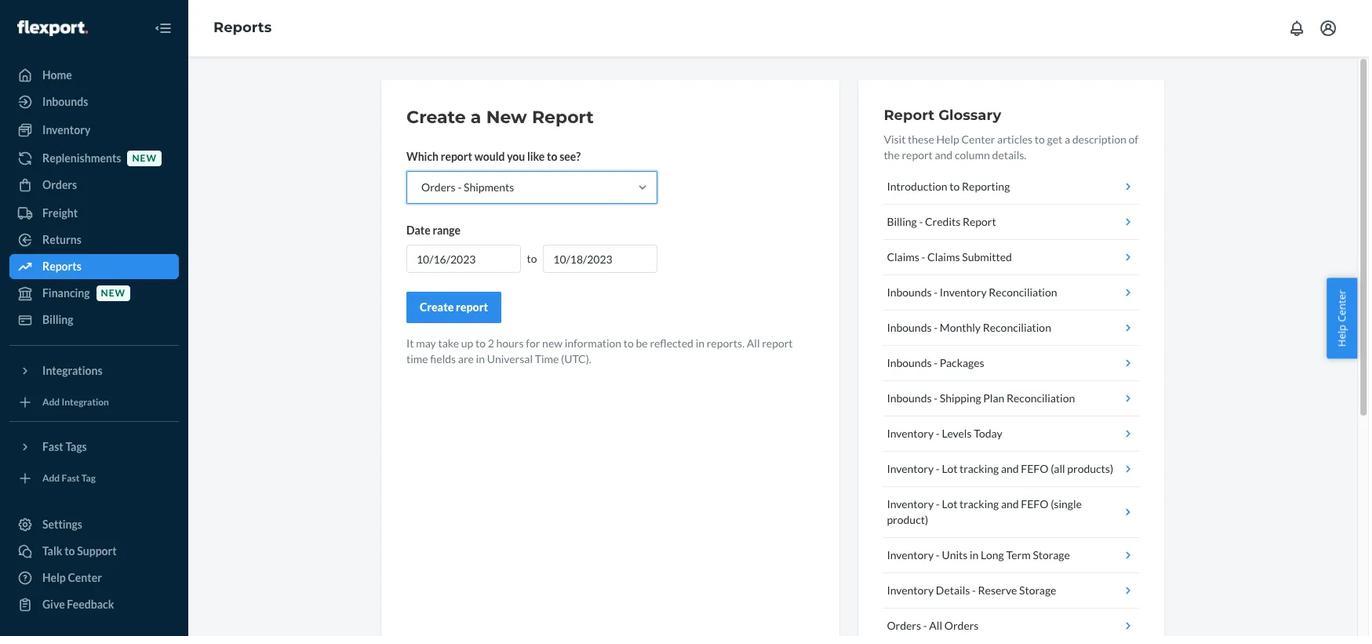 Task type: locate. For each thing, give the bounding box(es) containing it.
billing down financing in the top of the page
[[42, 313, 73, 326]]

1 vertical spatial help
[[1335, 325, 1349, 347]]

inbounds for inbounds - monthly reconciliation
[[887, 321, 932, 334]]

0 vertical spatial help center
[[1335, 290, 1349, 347]]

report up "orders - shipments"
[[441, 150, 472, 163]]

0 vertical spatial a
[[471, 107, 481, 128]]

inventory for inventory - units in long term storage
[[887, 549, 934, 562]]

1 tracking from the top
[[960, 462, 999, 476]]

to left the reporting
[[950, 180, 960, 193]]

1 horizontal spatial help
[[937, 133, 960, 146]]

billing for billing
[[42, 313, 73, 326]]

home link
[[9, 63, 179, 88]]

1 vertical spatial fefo
[[1021, 498, 1049, 511]]

2 lot from the top
[[942, 498, 958, 511]]

orders down inventory details - reserve storage
[[887, 619, 921, 633]]

create up may
[[420, 301, 454, 314]]

report down the reporting
[[963, 215, 997, 228]]

fefo for (all
[[1021, 462, 1049, 476]]

1 horizontal spatial reports
[[213, 19, 272, 36]]

- for inbounds - shipping plan reconciliation
[[934, 392, 938, 405]]

and inside 'visit these help center articles to get a description of the report and column details.'
[[935, 148, 953, 162]]

give feedback button
[[9, 593, 179, 618]]

fast left tag
[[62, 473, 80, 485]]

inbounds down home
[[42, 95, 88, 108]]

0 vertical spatial storage
[[1033, 549, 1070, 562]]

lot
[[942, 462, 958, 476], [942, 498, 958, 511]]

inventory for inventory
[[42, 123, 91, 137]]

- down billing - credits report
[[922, 250, 926, 264]]

fefo left (single on the right bottom of page
[[1021, 498, 1049, 511]]

10/16/2023
[[417, 253, 476, 266]]

1 horizontal spatial all
[[930, 619, 943, 633]]

2 vertical spatial center
[[68, 571, 102, 585]]

0 vertical spatial help
[[937, 133, 960, 146]]

fefo left (all
[[1021, 462, 1049, 476]]

2 claims from the left
[[928, 250, 960, 264]]

- left the units
[[936, 549, 940, 562]]

in left reports.
[[696, 337, 705, 350]]

new
[[132, 153, 157, 164], [101, 288, 126, 299], [542, 337, 563, 350]]

inventory - units in long term storage button
[[884, 538, 1140, 574]]

1 vertical spatial a
[[1065, 133, 1071, 146]]

0 vertical spatial billing
[[887, 215, 917, 228]]

inbounds inside button
[[887, 356, 932, 370]]

0 horizontal spatial center
[[68, 571, 102, 585]]

inventory for inventory - levels today
[[887, 427, 934, 440]]

shipping
[[940, 392, 982, 405]]

1 vertical spatial reports link
[[9, 254, 179, 279]]

reconciliation down inbounds - inventory reconciliation button on the right top of page
[[983, 321, 1052, 334]]

- left levels
[[936, 427, 940, 440]]

introduction to reporting button
[[884, 170, 1140, 205]]

tracking down today
[[960, 462, 999, 476]]

inventory inside 'button'
[[887, 584, 934, 597]]

- inside 'button'
[[936, 462, 940, 476]]

date range
[[407, 224, 461, 237]]

feedback
[[67, 598, 114, 611]]

0 vertical spatial fefo
[[1021, 462, 1049, 476]]

billing inside billing - credits report button
[[887, 215, 917, 228]]

inventory - lot tracking and fefo (all products)
[[887, 462, 1114, 476]]

1 horizontal spatial billing
[[887, 215, 917, 228]]

inventory up orders - all orders
[[887, 584, 934, 597]]

- for inbounds - inventory reconciliation
[[934, 286, 938, 299]]

lot inside 'button'
[[942, 462, 958, 476]]

take
[[438, 337, 459, 350]]

inbounds down the claims - claims submitted
[[887, 286, 932, 299]]

0 vertical spatial all
[[747, 337, 760, 350]]

and inside 'button'
[[1001, 462, 1019, 476]]

2 horizontal spatial in
[[970, 549, 979, 562]]

storage inside 'button'
[[1020, 584, 1057, 597]]

inbounds for inbounds - packages
[[887, 356, 932, 370]]

- for inventory - lot tracking and fefo (single product)
[[936, 498, 940, 511]]

1 horizontal spatial claims
[[928, 250, 960, 264]]

create up which
[[407, 107, 466, 128]]

a right get
[[1065, 133, 1071, 146]]

2 horizontal spatial center
[[1335, 290, 1349, 322]]

orders down which
[[421, 181, 456, 194]]

units
[[942, 549, 968, 562]]

1 vertical spatial storage
[[1020, 584, 1057, 597]]

2 horizontal spatial new
[[542, 337, 563, 350]]

1 vertical spatial and
[[1001, 462, 1019, 476]]

inbounds left packages
[[887, 356, 932, 370]]

fefo inside 'button'
[[1021, 462, 1049, 476]]

1 fefo from the top
[[1021, 462, 1049, 476]]

0 vertical spatial and
[[935, 148, 953, 162]]

inventory for inventory - lot tracking and fefo (single product)
[[887, 498, 934, 511]]

0 horizontal spatial billing
[[42, 313, 73, 326]]

inventory - levels today
[[887, 427, 1003, 440]]

tracking inside inventory - lot tracking and fefo (single product)
[[960, 498, 999, 511]]

close navigation image
[[154, 19, 173, 38]]

1 lot from the top
[[942, 462, 958, 476]]

information
[[565, 337, 622, 350]]

and down inventory - levels today button
[[1001, 462, 1019, 476]]

details.
[[992, 148, 1027, 162]]

reconciliation down inbounds - packages button at the bottom of page
[[1007, 392, 1075, 405]]

inbounds inside button
[[887, 286, 932, 299]]

0 horizontal spatial reports link
[[9, 254, 179, 279]]

- for inbounds - packages
[[934, 356, 938, 370]]

give
[[42, 598, 65, 611]]

1 vertical spatial in
[[476, 352, 485, 366]]

0 vertical spatial lot
[[942, 462, 958, 476]]

time
[[407, 352, 428, 366]]

0 vertical spatial create
[[407, 107, 466, 128]]

billing inside billing link
[[42, 313, 73, 326]]

0 horizontal spatial report
[[532, 107, 594, 128]]

1 horizontal spatial reports link
[[213, 19, 272, 36]]

report up 'up'
[[456, 301, 488, 314]]

tracking for (single
[[960, 498, 999, 511]]

- for inventory - units in long term storage
[[936, 549, 940, 562]]

term
[[1007, 549, 1031, 562]]

lot up the units
[[942, 498, 958, 511]]

plan
[[984, 392, 1005, 405]]

- for claims - claims submitted
[[922, 250, 926, 264]]

fefo inside inventory - lot tracking and fefo (single product)
[[1021, 498, 1049, 511]]

billing - credits report button
[[884, 205, 1140, 240]]

2 fefo from the top
[[1021, 498, 1049, 511]]

- left monthly
[[934, 321, 938, 334]]

1 vertical spatial fast
[[62, 473, 80, 485]]

credits
[[925, 215, 961, 228]]

orders up freight
[[42, 178, 77, 192]]

0 vertical spatial reports link
[[213, 19, 272, 36]]

inbounds - monthly reconciliation button
[[884, 311, 1140, 346]]

0 vertical spatial reconciliation
[[989, 286, 1058, 299]]

orders
[[42, 178, 77, 192], [421, 181, 456, 194], [887, 619, 921, 633], [945, 619, 979, 633]]

2 vertical spatial help
[[42, 571, 66, 585]]

inbounds link
[[9, 89, 179, 115]]

inventory down inventory - levels today
[[887, 462, 934, 476]]

help center link
[[9, 566, 179, 591]]

add down 'fast tags'
[[42, 473, 60, 485]]

inventory up monthly
[[940, 286, 987, 299]]

inventory inside inventory - lot tracking and fefo (single product)
[[887, 498, 934, 511]]

create report button
[[407, 292, 502, 323]]

home
[[42, 68, 72, 82]]

0 horizontal spatial all
[[747, 337, 760, 350]]

and left column
[[935, 148, 953, 162]]

reconciliation inside button
[[989, 286, 1058, 299]]

fast left tags
[[42, 440, 63, 454]]

help center
[[1335, 290, 1349, 347], [42, 571, 102, 585]]

- for billing - credits report
[[919, 215, 923, 228]]

0 vertical spatial in
[[696, 337, 705, 350]]

2 horizontal spatial help
[[1335, 325, 1349, 347]]

flexport logo image
[[17, 20, 88, 36]]

0 horizontal spatial help center
[[42, 571, 102, 585]]

all right reports.
[[747, 337, 760, 350]]

claims - claims submitted
[[887, 250, 1012, 264]]

1 vertical spatial all
[[930, 619, 943, 633]]

new up time
[[542, 337, 563, 350]]

returns
[[42, 233, 81, 246]]

0 horizontal spatial help
[[42, 571, 66, 585]]

claims
[[887, 250, 920, 264], [928, 250, 960, 264]]

1 add from the top
[[42, 397, 60, 408]]

reconciliation down claims - claims submitted button
[[989, 286, 1058, 299]]

claims down credits
[[928, 250, 960, 264]]

- right the details at the bottom
[[972, 584, 976, 597]]

add left integration
[[42, 397, 60, 408]]

1 horizontal spatial help center
[[1335, 290, 1349, 347]]

0 vertical spatial reports
[[213, 19, 272, 36]]

inbounds - inventory reconciliation
[[887, 286, 1058, 299]]

reports link
[[213, 19, 272, 36], [9, 254, 179, 279]]

- up "inventory - units in long term storage"
[[936, 498, 940, 511]]

like
[[527, 150, 545, 163]]

add integration
[[42, 397, 109, 408]]

all down the details at the bottom
[[930, 619, 943, 633]]

tracking for (all
[[960, 462, 999, 476]]

new up orders link
[[132, 153, 157, 164]]

2 horizontal spatial report
[[963, 215, 997, 228]]

center inside 'visit these help center articles to get a description of the report and column details.'
[[962, 133, 995, 146]]

inbounds down inbounds - packages in the right bottom of the page
[[887, 392, 932, 405]]

inventory inside 'button'
[[887, 462, 934, 476]]

1 vertical spatial lot
[[942, 498, 958, 511]]

in left long
[[970, 549, 979, 562]]

inbounds up inbounds - packages in the right bottom of the page
[[887, 321, 932, 334]]

may
[[416, 337, 436, 350]]

1 vertical spatial billing
[[42, 313, 73, 326]]

inventory up replenishments
[[42, 123, 91, 137]]

1 vertical spatial add
[[42, 473, 60, 485]]

billing
[[887, 215, 917, 228], [42, 313, 73, 326]]

1 horizontal spatial center
[[962, 133, 995, 146]]

add fast tag
[[42, 473, 96, 485]]

inbounds - packages button
[[884, 346, 1140, 381]]

new
[[486, 107, 527, 128]]

orders for orders - shipments
[[421, 181, 456, 194]]

-
[[458, 181, 462, 194], [919, 215, 923, 228], [922, 250, 926, 264], [934, 286, 938, 299], [934, 321, 938, 334], [934, 356, 938, 370], [934, 392, 938, 405], [936, 427, 940, 440], [936, 462, 940, 476], [936, 498, 940, 511], [936, 549, 940, 562], [972, 584, 976, 597], [924, 619, 927, 633]]

- left packages
[[934, 356, 938, 370]]

report
[[902, 148, 933, 162], [441, 150, 472, 163], [456, 301, 488, 314], [762, 337, 793, 350]]

reports
[[213, 19, 272, 36], [42, 260, 81, 273]]

0 horizontal spatial new
[[101, 288, 126, 299]]

inventory left levels
[[887, 427, 934, 440]]

lot inside inventory - lot tracking and fefo (single product)
[[942, 498, 958, 511]]

add fast tag link
[[9, 466, 179, 491]]

1 vertical spatial reconciliation
[[983, 321, 1052, 334]]

0 horizontal spatial a
[[471, 107, 481, 128]]

- left shipping
[[934, 392, 938, 405]]

- left shipments
[[458, 181, 462, 194]]

to left get
[[1035, 133, 1045, 146]]

range
[[433, 224, 461, 237]]

fast inside dropdown button
[[42, 440, 63, 454]]

(all
[[1051, 462, 1066, 476]]

2 vertical spatial in
[[970, 549, 979, 562]]

to left 2
[[476, 337, 486, 350]]

report inside button
[[963, 215, 997, 228]]

2 vertical spatial new
[[542, 337, 563, 350]]

1 vertical spatial tracking
[[960, 498, 999, 511]]

create inside create report button
[[420, 301, 454, 314]]

to left 10/18/2023
[[527, 252, 537, 265]]

to inside 'visit these help center articles to get a description of the report and column details.'
[[1035, 133, 1045, 146]]

1 horizontal spatial in
[[696, 337, 705, 350]]

1 horizontal spatial a
[[1065, 133, 1071, 146]]

tracking down the inventory - lot tracking and fefo (all products)
[[960, 498, 999, 511]]

- down inventory - levels today
[[936, 462, 940, 476]]

0 vertical spatial tracking
[[960, 462, 999, 476]]

all inside it may take up to 2 hours for new information to be reflected in reports. all report time fields are in universal time (utc).
[[747, 337, 760, 350]]

0 vertical spatial fast
[[42, 440, 63, 454]]

report up see? on the top left
[[532, 107, 594, 128]]

report inside 'visit these help center articles to get a description of the report and column details.'
[[902, 148, 933, 162]]

- down inventory details - reserve storage
[[924, 619, 927, 633]]

- down the claims - claims submitted
[[934, 286, 938, 299]]

- inside button
[[934, 286, 938, 299]]

in right are
[[476, 352, 485, 366]]

a left the new
[[471, 107, 481, 128]]

storage right the reserve
[[1020, 584, 1057, 597]]

- for inventory - lot tracking and fefo (all products)
[[936, 462, 940, 476]]

0 vertical spatial center
[[962, 133, 995, 146]]

1 horizontal spatial new
[[132, 153, 157, 164]]

claims - claims submitted button
[[884, 240, 1140, 275]]

1 vertical spatial new
[[101, 288, 126, 299]]

inbounds for inbounds - shipping plan reconciliation
[[887, 392, 932, 405]]

fast
[[42, 440, 63, 454], [62, 473, 80, 485]]

1 vertical spatial reports
[[42, 260, 81, 273]]

0 vertical spatial add
[[42, 397, 60, 408]]

2 add from the top
[[42, 473, 60, 485]]

and inside inventory - lot tracking and fefo (single product)
[[1001, 498, 1019, 511]]

- for inventory - levels today
[[936, 427, 940, 440]]

report right reports.
[[762, 337, 793, 350]]

0 horizontal spatial claims
[[887, 250, 920, 264]]

storage right term at the right bottom
[[1033, 549, 1070, 562]]

new up billing link
[[101, 288, 126, 299]]

- left credits
[[919, 215, 923, 228]]

reconciliation for inbounds - inventory reconciliation
[[989, 286, 1058, 299]]

report for create a new report
[[532, 107, 594, 128]]

inbounds - packages
[[887, 356, 985, 370]]

report inside button
[[456, 301, 488, 314]]

inventory link
[[9, 118, 179, 143]]

report for billing - credits report
[[963, 215, 997, 228]]

report up these
[[884, 107, 935, 124]]

and for inventory - lot tracking and fefo (single product)
[[1001, 498, 1019, 511]]

claims down billing - credits report
[[887, 250, 920, 264]]

report
[[532, 107, 594, 128], [884, 107, 935, 124], [963, 215, 997, 228]]

1 horizontal spatial report
[[884, 107, 935, 124]]

report down these
[[902, 148, 933, 162]]

fields
[[430, 352, 456, 366]]

to right the talk in the bottom left of the page
[[64, 545, 75, 558]]

inventory
[[42, 123, 91, 137], [940, 286, 987, 299], [887, 427, 934, 440], [887, 462, 934, 476], [887, 498, 934, 511], [887, 549, 934, 562], [887, 584, 934, 597]]

visit
[[884, 133, 906, 146]]

2 vertical spatial and
[[1001, 498, 1019, 511]]

1 vertical spatial center
[[1335, 290, 1349, 322]]

1 vertical spatial create
[[420, 301, 454, 314]]

lot down inventory - levels today
[[942, 462, 958, 476]]

replenishments
[[42, 151, 121, 165]]

and down inventory - lot tracking and fefo (all products) 'button'
[[1001, 498, 1019, 511]]

inventory up product)
[[887, 498, 934, 511]]

- inside inventory - lot tracking and fefo (single product)
[[936, 498, 940, 511]]

you
[[507, 150, 525, 163]]

0 horizontal spatial reports
[[42, 260, 81, 273]]

0 vertical spatial new
[[132, 153, 157, 164]]

tracking inside 'button'
[[960, 462, 999, 476]]

- for orders - all orders
[[924, 619, 927, 633]]

2 tracking from the top
[[960, 498, 999, 511]]

inventory down product)
[[887, 549, 934, 562]]

levels
[[942, 427, 972, 440]]

help inside button
[[1335, 325, 1349, 347]]

billing down the introduction
[[887, 215, 917, 228]]



Task type: vqa. For each thing, say whether or not it's contained in the screenshot.
Financing new
yes



Task type: describe. For each thing, give the bounding box(es) containing it.
introduction to reporting
[[887, 180, 1010, 193]]

product)
[[887, 513, 929, 527]]

inventory - lot tracking and fefo (single product)
[[887, 498, 1082, 527]]

a inside 'visit these help center articles to get a description of the report and column details.'
[[1065, 133, 1071, 146]]

report inside it may take up to 2 hours for new information to be reflected in reports. all report time fields are in universal time (utc).
[[762, 337, 793, 350]]

inventory inside button
[[940, 286, 987, 299]]

fast tags button
[[9, 435, 179, 460]]

billing - credits report
[[887, 215, 997, 228]]

lot for inventory - lot tracking and fefo (single product)
[[942, 498, 958, 511]]

- for orders - shipments
[[458, 181, 462, 194]]

new inside it may take up to 2 hours for new information to be reflected in reports. all report time fields are in universal time (utc).
[[542, 337, 563, 350]]

column
[[955, 148, 990, 162]]

10/18/2023
[[554, 253, 613, 266]]

get
[[1047, 133, 1063, 146]]

long
[[981, 549, 1004, 562]]

freight
[[42, 206, 78, 220]]

inventory details - reserve storage button
[[884, 574, 1140, 609]]

inventory for inventory details - reserve storage
[[887, 584, 934, 597]]

description
[[1073, 133, 1127, 146]]

introduction
[[887, 180, 948, 193]]

articles
[[998, 133, 1033, 146]]

orders down the details at the bottom
[[945, 619, 979, 633]]

(utc).
[[561, 352, 592, 366]]

orders for orders
[[42, 178, 77, 192]]

returns link
[[9, 228, 179, 253]]

orders for orders - all orders
[[887, 619, 921, 633]]

orders - all orders
[[887, 619, 979, 633]]

glossary
[[939, 107, 1002, 124]]

reporting
[[962, 180, 1010, 193]]

of
[[1129, 133, 1139, 146]]

create report
[[420, 301, 488, 314]]

monthly
[[940, 321, 981, 334]]

inbounds for inbounds
[[42, 95, 88, 108]]

integrations
[[42, 364, 103, 378]]

help inside 'visit these help center articles to get a description of the report and column details.'
[[937, 133, 960, 146]]

add for add integration
[[42, 397, 60, 408]]

open notifications image
[[1288, 19, 1307, 38]]

orders link
[[9, 173, 179, 198]]

talk to support button
[[9, 539, 179, 564]]

fefo for (single
[[1021, 498, 1049, 511]]

create a new report
[[407, 107, 594, 128]]

see?
[[560, 150, 581, 163]]

to left be
[[624, 337, 634, 350]]

tag
[[81, 473, 96, 485]]

which report would you like to see?
[[407, 150, 581, 163]]

add integration link
[[9, 390, 179, 415]]

open account menu image
[[1319, 19, 1338, 38]]

tags
[[65, 440, 87, 454]]

1 vertical spatial help center
[[42, 571, 102, 585]]

(single
[[1051, 498, 1082, 511]]

inventory - levels today button
[[884, 417, 1140, 452]]

and for inventory - lot tracking and fefo (all products)
[[1001, 462, 1019, 476]]

create for create report
[[420, 301, 454, 314]]

which
[[407, 150, 439, 163]]

storage inside button
[[1033, 549, 1070, 562]]

are
[[458, 352, 474, 366]]

these
[[908, 133, 935, 146]]

lot for inventory - lot tracking and fefo (all products)
[[942, 462, 958, 476]]

inventory - units in long term storage
[[887, 549, 1070, 562]]

create for create a new report
[[407, 107, 466, 128]]

billing link
[[9, 308, 179, 333]]

talk
[[42, 545, 62, 558]]

it may take up to 2 hours for new information to be reflected in reports. all report time fields are in universal time (utc).
[[407, 337, 793, 366]]

2 vertical spatial reconciliation
[[1007, 392, 1075, 405]]

talk to support
[[42, 545, 117, 558]]

freight link
[[9, 201, 179, 226]]

report glossary
[[884, 107, 1002, 124]]

reserve
[[978, 584, 1017, 597]]

1 claims from the left
[[887, 250, 920, 264]]

submitted
[[962, 250, 1012, 264]]

inventory - lot tracking and fefo (single product) button
[[884, 487, 1140, 538]]

inbounds for inbounds - inventory reconciliation
[[887, 286, 932, 299]]

inbounds - monthly reconciliation
[[887, 321, 1052, 334]]

help center button
[[1328, 278, 1358, 359]]

hours
[[496, 337, 524, 350]]

reconciliation for inbounds - monthly reconciliation
[[983, 321, 1052, 334]]

all inside button
[[930, 619, 943, 633]]

inbounds - shipping plan reconciliation
[[887, 392, 1075, 405]]

orders - shipments
[[421, 181, 514, 194]]

integration
[[62, 397, 109, 408]]

be
[[636, 337, 648, 350]]

support
[[77, 545, 117, 558]]

new for financing
[[101, 288, 126, 299]]

would
[[475, 150, 505, 163]]

date
[[407, 224, 431, 237]]

give feedback
[[42, 598, 114, 611]]

visit these help center articles to get a description of the report and column details.
[[884, 133, 1139, 162]]

time
[[535, 352, 559, 366]]

help center inside button
[[1335, 290, 1349, 347]]

to inside button
[[64, 545, 75, 558]]

reflected
[[650, 337, 694, 350]]

packages
[[940, 356, 985, 370]]

in inside button
[[970, 549, 979, 562]]

center inside button
[[1335, 290, 1349, 322]]

financing
[[42, 286, 90, 300]]

inbounds - shipping plan reconciliation button
[[884, 381, 1140, 417]]

2
[[488, 337, 494, 350]]

settings link
[[9, 513, 179, 538]]

inventory - lot tracking and fefo (all products) button
[[884, 452, 1140, 487]]

to inside button
[[950, 180, 960, 193]]

- inside 'button'
[[972, 584, 976, 597]]

integrations button
[[9, 359, 179, 384]]

it
[[407, 337, 414, 350]]

fast tags
[[42, 440, 87, 454]]

add for add fast tag
[[42, 473, 60, 485]]

new for replenishments
[[132, 153, 157, 164]]

billing for billing - credits report
[[887, 215, 917, 228]]

settings
[[42, 518, 82, 531]]

0 horizontal spatial in
[[476, 352, 485, 366]]

to right like
[[547, 150, 558, 163]]

inbounds - inventory reconciliation button
[[884, 275, 1140, 311]]

- for inbounds - monthly reconciliation
[[934, 321, 938, 334]]

inventory details - reserve storage
[[887, 584, 1057, 597]]

orders - all orders button
[[884, 609, 1140, 637]]

inventory for inventory - lot tracking and fefo (all products)
[[887, 462, 934, 476]]

details
[[936, 584, 970, 597]]



